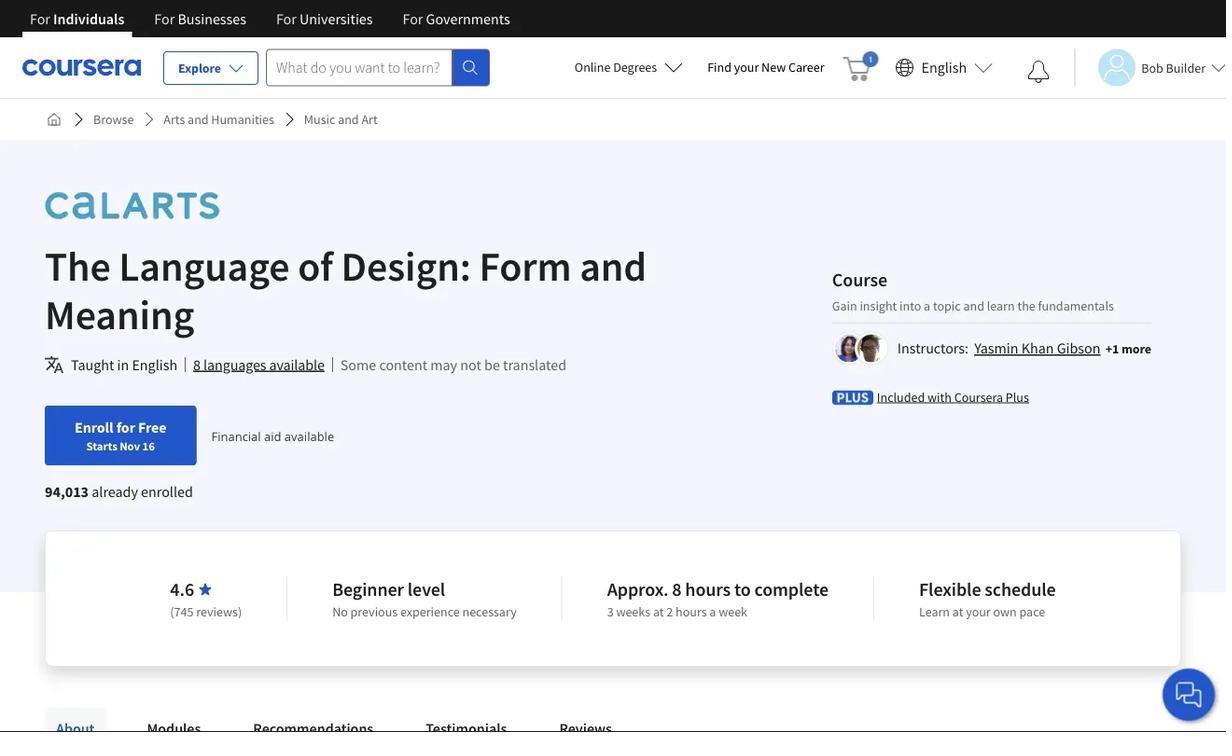 Task type: vqa. For each thing, say whether or not it's contained in the screenshot.
Taught in English at the left of page
yes



Task type: describe. For each thing, give the bounding box(es) containing it.
pace
[[1020, 604, 1045, 621]]

included with coursera plus
[[877, 389, 1029, 405]]

coursera
[[954, 389, 1003, 405]]

previous
[[351, 604, 398, 621]]

available for financial aid available
[[284, 428, 334, 444]]

businesses
[[178, 9, 246, 28]]

necessary
[[462, 604, 517, 621]]

included
[[877, 389, 925, 405]]

find your new career
[[707, 59, 824, 76]]

music and art link
[[297, 103, 385, 136]]

gain
[[832, 297, 857, 314]]

new
[[762, 59, 786, 76]]

own
[[993, 604, 1017, 621]]

course gain insight into a topic and learn the fundamentals
[[832, 268, 1114, 314]]

online degrees button
[[560, 47, 698, 88]]

yasmin khan gibson link
[[974, 339, 1101, 358]]

find
[[707, 59, 732, 76]]

+1 more button
[[1105, 340, 1152, 358]]

to
[[734, 578, 751, 601]]

fundamentals
[[1038, 297, 1114, 314]]

browse link
[[86, 103, 141, 136]]

more
[[1122, 341, 1152, 357]]

learn
[[919, 604, 950, 621]]

music
[[304, 111, 335, 128]]

governments
[[426, 9, 510, 28]]

approx. 8 hours to complete 3 weeks at 2 hours a week
[[607, 578, 829, 621]]

your inside flexible schedule learn at your own pace
[[966, 604, 991, 621]]

for for businesses
[[154, 9, 175, 28]]

for businesses
[[154, 9, 246, 28]]

universities
[[300, 9, 373, 28]]

at inside approx. 8 hours to complete 3 weeks at 2 hours a week
[[653, 604, 664, 621]]

0 vertical spatial hours
[[685, 578, 731, 601]]

already
[[92, 482, 138, 501]]

a inside course gain insight into a topic and learn the fundamentals
[[924, 297, 930, 314]]

taught in english
[[71, 356, 177, 374]]

enroll
[[75, 418, 113, 437]]

2
[[667, 604, 673, 621]]

yasmin khan gibson image
[[835, 335, 863, 363]]

What do you want to learn? text field
[[266, 49, 453, 86]]

a inside approx. 8 hours to complete 3 weeks at 2 hours a week
[[710, 604, 716, 621]]

(745
[[170, 604, 194, 621]]

instructors:
[[898, 339, 969, 358]]

and left 'art' on the top of page
[[338, 111, 359, 128]]

enroll for free starts nov 16
[[75, 418, 167, 454]]

coursera image
[[22, 52, 141, 82]]

art
[[362, 111, 378, 128]]

randy nakamura image
[[857, 335, 885, 363]]

course
[[832, 268, 887, 291]]

(745 reviews)
[[170, 604, 242, 621]]

coursera plus image
[[832, 391, 873, 405]]

find your new career link
[[698, 56, 834, 79]]

translated
[[503, 356, 566, 374]]

with
[[928, 389, 952, 405]]

taught
[[71, 356, 114, 374]]

the
[[1018, 297, 1036, 314]]

individuals
[[53, 9, 124, 28]]

available for 8 languages available
[[269, 356, 325, 374]]

into
[[900, 297, 921, 314]]

arts and humanities link
[[156, 103, 282, 136]]

gibson
[[1057, 339, 1101, 358]]

0 horizontal spatial your
[[734, 59, 759, 76]]

insight
[[860, 297, 897, 314]]

yasmin
[[974, 339, 1019, 358]]

music and art
[[304, 111, 378, 128]]

reviews)
[[196, 604, 242, 621]]

8 inside button
[[193, 356, 201, 374]]

plus
[[1006, 389, 1029, 405]]

experience
[[400, 604, 460, 621]]

free
[[138, 418, 167, 437]]

financial aid available button
[[211, 428, 334, 444]]

languages
[[203, 356, 266, 374]]

starts
[[86, 439, 117, 454]]

nov
[[120, 439, 140, 454]]

3
[[607, 604, 614, 621]]

flexible schedule learn at your own pace
[[919, 578, 1056, 621]]

instructors: yasmin khan gibson +1 more
[[898, 339, 1152, 358]]

be
[[484, 356, 500, 374]]

level
[[408, 578, 445, 601]]



Task type: locate. For each thing, give the bounding box(es) containing it.
2 for from the left
[[154, 9, 175, 28]]

bob
[[1141, 59, 1163, 76]]

explore
[[178, 60, 221, 77]]

bob builder
[[1141, 59, 1206, 76]]

in
[[117, 356, 129, 374]]

shopping cart: 1 item image
[[843, 51, 879, 81]]

1 vertical spatial your
[[966, 604, 991, 621]]

english button
[[888, 37, 1001, 98]]

schedule
[[985, 578, 1056, 601]]

of
[[298, 240, 333, 292]]

arts and humanities
[[164, 111, 274, 128]]

8 languages available button
[[193, 354, 325, 376]]

0 vertical spatial english
[[922, 58, 967, 77]]

for universities
[[276, 9, 373, 28]]

some content may not be translated
[[340, 356, 566, 374]]

included with coursera plus link
[[877, 388, 1029, 406]]

design:
[[341, 240, 471, 292]]

your right find
[[734, 59, 759, 76]]

0 horizontal spatial at
[[653, 604, 664, 621]]

english right shopping cart: 1 item image
[[922, 58, 967, 77]]

1 horizontal spatial a
[[924, 297, 930, 314]]

form
[[479, 240, 572, 292]]

beginner
[[332, 578, 404, 601]]

online
[[575, 59, 611, 76]]

1 horizontal spatial your
[[966, 604, 991, 621]]

0 vertical spatial available
[[269, 356, 325, 374]]

1 horizontal spatial at
[[953, 604, 963, 621]]

some
[[340, 356, 376, 374]]

1 vertical spatial english
[[132, 356, 177, 374]]

1 vertical spatial hours
[[676, 604, 707, 621]]

8 languages available
[[193, 356, 325, 374]]

english
[[922, 58, 967, 77], [132, 356, 177, 374]]

english inside button
[[922, 58, 967, 77]]

complete
[[754, 578, 829, 601]]

94,013 already enrolled
[[45, 482, 193, 501]]

not
[[460, 356, 481, 374]]

0 vertical spatial a
[[924, 297, 930, 314]]

no
[[332, 604, 348, 621]]

explore button
[[163, 51, 259, 85]]

8 up 2
[[672, 578, 682, 601]]

for for universities
[[276, 9, 297, 28]]

chat with us image
[[1174, 680, 1204, 710]]

0 horizontal spatial a
[[710, 604, 716, 621]]

a right into
[[924, 297, 930, 314]]

4.6
[[170, 578, 194, 601]]

may
[[430, 356, 457, 374]]

hours right 2
[[676, 604, 707, 621]]

1 horizontal spatial english
[[922, 58, 967, 77]]

and right topic
[[963, 297, 984, 314]]

career
[[789, 59, 824, 76]]

8 inside approx. 8 hours to complete 3 weeks at 2 hours a week
[[672, 578, 682, 601]]

arts
[[164, 111, 185, 128]]

2 at from the left
[[953, 604, 963, 621]]

and inside the language of design: form and meaning
[[580, 240, 647, 292]]

browse
[[93, 111, 134, 128]]

0 vertical spatial 8
[[193, 356, 201, 374]]

home image
[[47, 112, 62, 127]]

humanities
[[211, 111, 274, 128]]

for left businesses
[[154, 9, 175, 28]]

1 at from the left
[[653, 604, 664, 621]]

0 vertical spatial your
[[734, 59, 759, 76]]

and right arts
[[188, 111, 209, 128]]

for for governments
[[403, 9, 423, 28]]

learn
[[987, 297, 1015, 314]]

content
[[379, 356, 427, 374]]

available inside button
[[269, 356, 325, 374]]

california institute of the arts image
[[45, 185, 220, 227]]

8 left languages
[[193, 356, 201, 374]]

and right form
[[580, 240, 647, 292]]

1 horizontal spatial 8
[[672, 578, 682, 601]]

for
[[116, 418, 135, 437]]

1 vertical spatial a
[[710, 604, 716, 621]]

None search field
[[266, 49, 490, 86]]

for left universities in the top left of the page
[[276, 9, 297, 28]]

for individuals
[[30, 9, 124, 28]]

and
[[188, 111, 209, 128], [338, 111, 359, 128], [580, 240, 647, 292], [963, 297, 984, 314]]

1 for from the left
[[30, 9, 50, 28]]

for left 'individuals'
[[30, 9, 50, 28]]

1 vertical spatial 8
[[672, 578, 682, 601]]

english right in
[[132, 356, 177, 374]]

for for individuals
[[30, 9, 50, 28]]

builder
[[1166, 59, 1206, 76]]

hours up week
[[685, 578, 731, 601]]

show notifications image
[[1028, 61, 1050, 83]]

degrees
[[613, 59, 657, 76]]

at
[[653, 604, 664, 621], [953, 604, 963, 621]]

the language of design: form and meaning
[[45, 240, 647, 340]]

for left 'governments' on the left top
[[403, 9, 423, 28]]

financial aid available
[[211, 428, 334, 444]]

0 horizontal spatial 8
[[193, 356, 201, 374]]

the
[[45, 240, 111, 292]]

your left own
[[966, 604, 991, 621]]

language
[[119, 240, 290, 292]]

+1
[[1105, 341, 1119, 357]]

3 for from the left
[[276, 9, 297, 28]]

8
[[193, 356, 201, 374], [672, 578, 682, 601]]

meaning
[[45, 288, 194, 340]]

online degrees
[[575, 59, 657, 76]]

financial
[[211, 428, 261, 444]]

enrolled
[[141, 482, 193, 501]]

16
[[142, 439, 155, 454]]

at left 2
[[653, 604, 664, 621]]

available left some
[[269, 356, 325, 374]]

at right learn
[[953, 604, 963, 621]]

hours
[[685, 578, 731, 601], [676, 604, 707, 621]]

khan
[[1022, 339, 1054, 358]]

flexible
[[919, 578, 981, 601]]

banner navigation
[[15, 0, 525, 37]]

and inside course gain insight into a topic and learn the fundamentals
[[963, 297, 984, 314]]

1 vertical spatial available
[[284, 428, 334, 444]]

approx.
[[607, 578, 669, 601]]

at inside flexible schedule learn at your own pace
[[953, 604, 963, 621]]

aid
[[264, 428, 281, 444]]

a left week
[[710, 604, 716, 621]]

for
[[30, 9, 50, 28], [154, 9, 175, 28], [276, 9, 297, 28], [403, 9, 423, 28]]

beginner level no previous experience necessary
[[332, 578, 517, 621]]

topic
[[933, 297, 961, 314]]

0 horizontal spatial english
[[132, 356, 177, 374]]

4 for from the left
[[403, 9, 423, 28]]

available right 'aid' at the bottom left of page
[[284, 428, 334, 444]]

your
[[734, 59, 759, 76], [966, 604, 991, 621]]

weeks
[[616, 604, 651, 621]]



